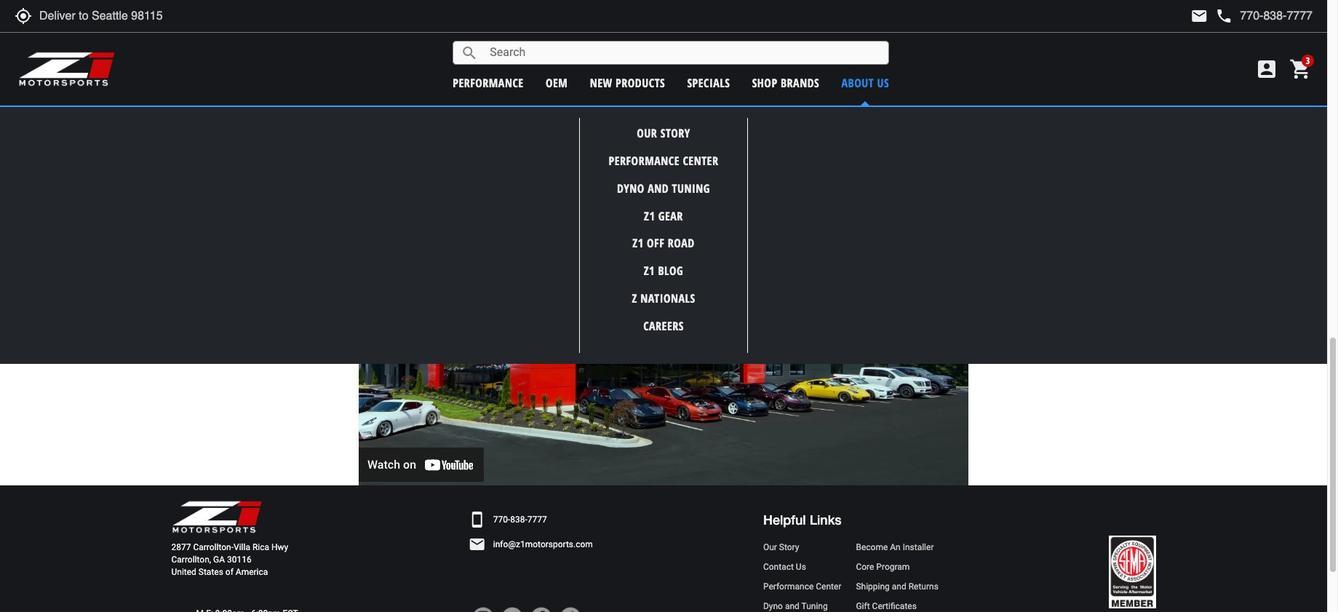 Task type: describe. For each thing, give the bounding box(es) containing it.
shop brands
[[752, 75, 820, 91]]

opportunity.
[[359, 122, 409, 133]]

about us
[[842, 75, 889, 91]]

villa
[[234, 542, 250, 552]]

1 horizontal spatial our story
[[763, 542, 799, 552]]

for
[[899, 107, 910, 118]]

1 horizontal spatial performance center
[[763, 581, 842, 592]]

gift certificates
[[856, 601, 917, 611]]

1 vertical spatial story
[[779, 542, 799, 552]]

1 will from the left
[[372, 32, 386, 43]]

loved
[[577, 107, 600, 118]]

new,
[[512, 50, 532, 61]]

z1 gear
[[644, 208, 683, 224]]

facebook link image
[[530, 607, 552, 612]]

770-838-7777 link
[[493, 513, 547, 526]]

and
[[648, 180, 669, 196]]

838-
[[510, 514, 527, 524]]

z1 blog
[[644, 263, 684, 279]]

performance inside the we provide expert advice, affordable parts and service, and intelligent performance upgrades and installation.  z1 started and remains as a group of z enthusiasts that wanted to do what they loved doing.  we take great pride in our work and appreciate our customers for giving us this opportunity.
[[656, 92, 710, 103]]

us for about us
[[877, 75, 889, 91]]

1 horizontal spatial our
[[763, 542, 777, 552]]

gift certificates link
[[856, 600, 939, 612]]

remains
[[892, 92, 926, 103]]

core program
[[856, 562, 910, 572]]

7777
[[527, 514, 547, 524]]

always
[[388, 32, 417, 43]]

dyno for dyno and tuning
[[763, 601, 783, 611]]

email
[[469, 536, 486, 553]]

account_box link
[[1252, 57, 1282, 81]]

sema member logo image
[[1109, 535, 1156, 608]]

my_location
[[15, 7, 32, 25]]

are
[[886, 32, 899, 43]]

in inside the we provide expert advice, affordable parts and service, and intelligent performance upgrades and installation.  z1 started and remains as a group of z enthusiasts that wanted to do what they loved doing.  we take great pride in our work and appreciate our customers for giving us this opportunity.
[[720, 107, 727, 118]]

smartphone
[[469, 511, 486, 528]]

shopping:
[[640, 113, 694, 127]]

an
[[890, 542, 901, 552]]

shop
[[752, 75, 778, 91]]

and left 'g35'
[[447, 50, 463, 61]]

0 vertical spatial we
[[359, 92, 372, 103]]

offer
[[420, 32, 439, 43]]

0 vertical spatial performance center link
[[609, 153, 719, 169]]

us for contact us
[[796, 562, 806, 572]]

z nationals
[[632, 290, 695, 306]]

z1 off road
[[633, 235, 695, 251]]

performance inside z1 will always offer the largest selection of z32 parts and services available. now the new z is calling and z1 will answer. we are the world leader in 370z, 350z and g35 used, new, and performance inventories. z1 is building some of the most powerful vq based powerplants on the road with much more to come!
[[553, 50, 607, 61]]

and down shop
[[755, 92, 771, 103]]

the right are at right top
[[902, 32, 915, 43]]

gift
[[856, 601, 870, 611]]

powerplants
[[880, 50, 932, 61]]

0 vertical spatial our story
[[637, 125, 690, 141]]

upgrades
[[712, 92, 752, 103]]

youtube link image
[[501, 607, 523, 612]]

services
[[602, 32, 636, 43]]

group
[[359, 107, 383, 118]]

careers link
[[643, 318, 684, 334]]

as
[[928, 92, 938, 103]]

0 horizontal spatial performance
[[453, 75, 524, 91]]

wanted
[[475, 107, 506, 118]]

z1 for z1 gear
[[644, 208, 655, 224]]

1 horizontal spatial performance center link
[[763, 581, 842, 593]]

and left services
[[583, 32, 599, 43]]

and down contact us
[[785, 601, 800, 611]]

the left most
[[756, 50, 770, 61]]

z1 off road link
[[633, 235, 695, 251]]

to inside the we provide expert advice, affordable parts and service, and intelligent performance upgrades and installation.  z1 started and remains as a group of z enthusiasts that wanted to do what they loved doing.  we take great pride in our work and appreciate our customers for giving us this opportunity.
[[509, 107, 517, 118]]

2877 carrollton-villa rica hwy carrollton, ga 30116 united states of america
[[171, 542, 288, 577]]

new products
[[590, 75, 665, 91]]

z1 company logo image
[[171, 500, 262, 534]]

350z
[[423, 50, 444, 61]]

returns
[[909, 581, 939, 592]]

america
[[236, 567, 268, 577]]

on
[[935, 50, 945, 61]]

z1 up powerful
[[805, 32, 817, 43]]

links
[[810, 512, 842, 528]]

appreciate
[[788, 107, 833, 118]]

specials
[[687, 75, 730, 91]]

united
[[171, 567, 196, 577]]

770-
[[493, 514, 510, 524]]

g35
[[466, 50, 483, 61]]

parts inside the we provide expert advice, affordable parts and service, and intelligent performance upgrades and installation.  z1 started and remains as a group of z enthusiasts that wanted to do what they loved doing.  we take great pride in our work and appreciate our customers for giving us this opportunity.
[[516, 92, 538, 103]]

(change model) link
[[724, 114, 789, 127]]

model)
[[760, 114, 789, 127]]

2 our from the left
[[835, 107, 849, 118]]

z1 will always offer the largest selection of z32 parts and services available. now the new z is calling and z1 will answer. we are the world leader in 370z, 350z and g35 used, new, and performance inventories. z1 is building some of the most powerful vq based powerplants on the road with much more to come!
[[359, 32, 961, 80]]

some
[[720, 50, 743, 61]]

certificates
[[872, 601, 917, 611]]

account_box
[[1255, 57, 1279, 81]]

pride
[[695, 107, 717, 118]]

r35
[[697, 113, 719, 127]]

tuning for dyno and tuning
[[802, 601, 828, 611]]

building
[[684, 50, 717, 61]]

our story link for the 'z1 gear' link
[[637, 125, 690, 141]]

30116
[[227, 554, 252, 565]]

become
[[856, 542, 888, 552]]

shipping
[[856, 581, 890, 592]]

do
[[520, 107, 531, 118]]

dyno and tuning
[[617, 180, 710, 196]]

0 horizontal spatial new
[[590, 75, 613, 91]]

2 will from the left
[[819, 32, 833, 43]]

come!
[[462, 69, 488, 80]]

we provide expert advice, affordable parts and service, and intelligent performance upgrades and installation.  z1 started and remains as a group of z enthusiasts that wanted to do what they loved doing.  we take great pride in our work and appreciate our customers for giving us this opportunity.
[[359, 92, 968, 133]]

carrollton,
[[171, 554, 211, 565]]

1 vertical spatial performance
[[763, 581, 814, 592]]

core program link
[[856, 561, 939, 573]]

1 our from the left
[[730, 107, 743, 118]]

installer
[[903, 542, 934, 552]]

us
[[941, 107, 951, 118]]

customers
[[852, 107, 896, 118]]

tiktok link image
[[559, 607, 581, 612]]

based
[[851, 50, 877, 61]]

available. now
[[639, 32, 701, 43]]

z32
[[540, 32, 556, 43]]

calling
[[757, 32, 784, 43]]

mail link
[[1191, 7, 1208, 25]]

0 vertical spatial performance
[[609, 153, 680, 169]]

they
[[557, 107, 575, 118]]

about
[[842, 75, 874, 91]]



Task type: vqa. For each thing, say whether or not it's contained in the screenshot.
z32
yes



Task type: locate. For each thing, give the bounding box(es) containing it.
1 horizontal spatial z
[[632, 290, 637, 306]]

1 horizontal spatial new
[[719, 32, 737, 43]]

z1 left 'started'
[[827, 92, 838, 103]]

1 vertical spatial performance center link
[[763, 581, 842, 593]]

core
[[856, 562, 874, 572]]

we up the group
[[359, 92, 372, 103]]

parts inside z1 will always offer the largest selection of z32 parts and services available. now the new z is calling and z1 will answer. we are the world leader in 370z, 350z and g35 used, new, and performance inventories. z1 is building some of the most powerful vq based powerplants on the road with much more to come!
[[559, 32, 580, 43]]

0 vertical spatial performance
[[553, 50, 607, 61]]

we down intelligent
[[635, 107, 648, 118]]

1 horizontal spatial in
[[720, 107, 727, 118]]

gear
[[658, 208, 683, 224]]

z
[[397, 107, 403, 118], [632, 290, 637, 306]]

with
[[380, 69, 398, 80]]

z1 left off
[[633, 235, 644, 251]]

off
[[647, 235, 665, 251]]

the up building
[[703, 32, 716, 43]]

performance up oem
[[553, 50, 607, 61]]

and down z32
[[534, 50, 550, 61]]

dyno and tuning link
[[763, 600, 842, 612]]

world
[[918, 32, 941, 43]]

in
[[387, 50, 395, 61], [720, 107, 727, 118]]

0 horizontal spatial performance center
[[609, 153, 719, 169]]

0 horizontal spatial we
[[359, 92, 372, 103]]

a
[[941, 92, 946, 103]]

new inside z1 will always offer the largest selection of z32 parts and services available. now the new z is calling and z1 will answer. we are the world leader in 370z, 350z and g35 used, new, and performance inventories. z1 is building some of the most powerful vq based powerplants on the road with much more to come!
[[719, 32, 737, 43]]

started
[[840, 92, 871, 103]]

1 vertical spatial center
[[816, 581, 842, 592]]

1 horizontal spatial performance
[[553, 50, 607, 61]]

the
[[442, 32, 455, 43], [703, 32, 716, 43], [902, 32, 915, 43], [756, 50, 770, 61], [948, 50, 961, 61]]

z1 up leader
[[359, 32, 370, 43]]

selection
[[489, 32, 526, 43]]

our story link
[[637, 125, 690, 141], [763, 541, 842, 554]]

of inside the we provide expert advice, affordable parts and service, and intelligent performance upgrades and installation.  z1 started and remains as a group of z enthusiasts that wanted to do what they loved doing.  we take great pride in our work and appreciate our customers for giving us this opportunity.
[[386, 107, 394, 118]]

this
[[953, 107, 968, 118]]

z is
[[739, 32, 755, 43]]

dyno left and
[[617, 180, 645, 196]]

1 vertical spatial parts
[[516, 92, 538, 103]]

much
[[400, 69, 424, 80]]

performance link
[[453, 75, 524, 91]]

rica
[[252, 542, 269, 552]]

careers
[[643, 318, 684, 334]]

story up contact us
[[779, 542, 799, 552]]

z down provide
[[397, 107, 403, 118]]

parts right z32
[[559, 32, 580, 43]]

1 horizontal spatial story
[[779, 542, 799, 552]]

z1 gear link
[[644, 208, 683, 224]]

our story link down take
[[637, 125, 690, 141]]

answer. we
[[835, 32, 883, 43]]

performance up 'affordable'
[[453, 75, 524, 91]]

dyno down contact
[[763, 601, 783, 611]]

become an installer link
[[856, 541, 939, 554]]

0 horizontal spatial tuning
[[672, 180, 710, 196]]

us right about
[[877, 75, 889, 91]]

z left nationals
[[632, 290, 637, 306]]

z nationals link
[[632, 290, 695, 306]]

z1 left gear
[[644, 208, 655, 224]]

hwy
[[271, 542, 288, 552]]

road
[[668, 235, 695, 251]]

and up what
[[540, 92, 556, 103]]

our story link up contact us link
[[763, 541, 842, 554]]

products
[[616, 75, 665, 91]]

performance center up dyno and tuning link
[[609, 153, 719, 169]]

shopping_cart link
[[1286, 57, 1313, 81]]

z1 motorsports logo image
[[18, 51, 116, 87]]

1 vertical spatial new
[[590, 75, 613, 91]]

specials link
[[687, 75, 730, 91]]

0 vertical spatial dyno
[[617, 180, 645, 196]]

new up service,
[[590, 75, 613, 91]]

intelligent
[[613, 92, 653, 103]]

0 vertical spatial new
[[719, 32, 737, 43]]

tuning down contact us link
[[802, 601, 828, 611]]

z1 blog link
[[644, 263, 684, 279]]

2877
[[171, 542, 191, 552]]

0 horizontal spatial in
[[387, 50, 395, 61]]

the right offer
[[442, 32, 455, 43]]

tuning right and
[[672, 180, 710, 196]]

brands
[[781, 75, 820, 91]]

our story down take
[[637, 125, 690, 141]]

performance up and
[[609, 153, 680, 169]]

0 vertical spatial z
[[397, 107, 403, 118]]

of down provide
[[386, 107, 394, 118]]

0 horizontal spatial parts
[[516, 92, 538, 103]]

0 horizontal spatial dyno
[[617, 180, 645, 196]]

tuning
[[672, 180, 710, 196], [802, 601, 828, 611]]

our story up contact
[[763, 542, 799, 552]]

search
[[461, 44, 478, 61]]

0 vertical spatial performance center
[[609, 153, 719, 169]]

z1 for z1 will always offer the largest selection of z32 parts and services available. now the new z is calling and z1 will answer. we are the world leader in 370z, 350z and g35 used, new, and performance inventories. z1 is building some of the most powerful vq based powerplants on the road with much more to come!
[[359, 32, 370, 43]]

phone
[[1216, 7, 1233, 25]]

dyno and tuning link
[[617, 180, 710, 196]]

to
[[451, 69, 459, 80], [509, 107, 517, 118]]

info@z1motorsports.com
[[493, 539, 593, 549]]

states
[[199, 567, 223, 577]]

helpful links
[[763, 512, 842, 528]]

story down great
[[661, 125, 690, 141]]

nationals
[[641, 290, 695, 306]]

1 vertical spatial tuning
[[802, 601, 828, 611]]

our down 'started'
[[835, 107, 849, 118]]

z1 left blog
[[644, 263, 655, 279]]

contact
[[763, 562, 794, 572]]

1 vertical spatial dyno
[[763, 601, 783, 611]]

shipping and returns link
[[856, 581, 939, 593]]

instagram link image
[[472, 607, 494, 612]]

0 vertical spatial to
[[451, 69, 459, 80]]

0 vertical spatial center
[[683, 153, 719, 169]]

0 horizontal spatial our
[[730, 107, 743, 118]]

and
[[583, 32, 599, 43], [787, 32, 803, 43], [447, 50, 463, 61], [534, 50, 550, 61], [540, 92, 556, 103], [594, 92, 610, 103], [755, 92, 771, 103], [874, 92, 890, 103], [769, 107, 785, 118], [892, 581, 907, 592], [785, 601, 800, 611]]

1 horizontal spatial dyno
[[763, 601, 783, 611]]

blog
[[658, 263, 684, 279]]

program
[[877, 562, 910, 572]]

0 vertical spatial our story link
[[637, 125, 690, 141]]

largest
[[458, 32, 486, 43]]

0 horizontal spatial center
[[683, 153, 719, 169]]

0 horizontal spatial performance
[[609, 153, 680, 169]]

become an installer
[[856, 542, 934, 552]]

advice,
[[438, 92, 468, 103]]

1 horizontal spatial us
[[877, 75, 889, 91]]

0 vertical spatial story
[[661, 125, 690, 141]]

1 horizontal spatial center
[[816, 581, 842, 592]]

of inside 2877 carrollton-villa rica hwy carrollton, ga 30116 united states of america
[[225, 567, 234, 577]]

1 horizontal spatial our
[[835, 107, 849, 118]]

1 vertical spatial performance
[[453, 75, 524, 91]]

1 vertical spatial z
[[632, 290, 637, 306]]

1 vertical spatial performance center
[[763, 581, 842, 592]]

0 horizontal spatial our story
[[637, 125, 690, 141]]

new left z is in the right of the page
[[719, 32, 737, 43]]

center inside performance center link
[[816, 581, 842, 592]]

0 horizontal spatial performance center link
[[609, 153, 719, 169]]

0 horizontal spatial our
[[637, 125, 657, 141]]

1 vertical spatial our story
[[763, 542, 799, 552]]

of left z32
[[529, 32, 537, 43]]

our story link for dyno and tuning link
[[763, 541, 842, 554]]

in inside z1 will always offer the largest selection of z32 parts and services available. now the new z is calling and z1 will answer. we are the world leader in 370z, 350z and g35 used, new, and performance inventories. z1 is building some of the most powerful vq based powerplants on the road with much more to come!
[[387, 50, 395, 61]]

performance center link
[[609, 153, 719, 169], [763, 581, 842, 593]]

1 horizontal spatial our story link
[[763, 541, 842, 554]]

0 vertical spatial us
[[877, 75, 889, 91]]

our down upgrades
[[730, 107, 743, 118]]

of
[[529, 32, 537, 43], [746, 50, 754, 61], [386, 107, 394, 118], [225, 567, 234, 577]]

and up customers
[[874, 92, 890, 103]]

ga
[[213, 554, 225, 565]]

will up powerful
[[819, 32, 833, 43]]

in left 370z,
[[387, 50, 395, 61]]

1 vertical spatial we
[[635, 107, 648, 118]]

center down r35 at top right
[[683, 153, 719, 169]]

0 horizontal spatial our story link
[[637, 125, 690, 141]]

1 vertical spatial our
[[763, 542, 777, 552]]

z inside the we provide expert advice, affordable parts and service, and intelligent performance upgrades and installation.  z1 started and remains as a group of z enthusiasts that wanted to do what they loved doing.  we take great pride in our work and appreciate our customers for giving us this opportunity.
[[397, 107, 403, 118]]

z1 for z1 blog
[[644, 263, 655, 279]]

dyno for dyno and tuning
[[617, 180, 645, 196]]

tuning for dyno and tuning
[[672, 180, 710, 196]]

leader
[[359, 50, 385, 61]]

is
[[674, 50, 681, 61]]

parts up do
[[516, 92, 538, 103]]

great
[[671, 107, 693, 118]]

and up most
[[787, 32, 803, 43]]

0 vertical spatial our
[[637, 125, 657, 141]]

1 horizontal spatial parts
[[559, 32, 580, 43]]

of down 30116
[[225, 567, 234, 577]]

in right pride
[[720, 107, 727, 118]]

0 horizontal spatial to
[[451, 69, 459, 80]]

the right on
[[948, 50, 961, 61]]

mail phone
[[1191, 7, 1233, 25]]

expert
[[409, 92, 436, 103]]

to inside z1 will always offer the largest selection of z32 parts and services available. now the new z is calling and z1 will answer. we are the world leader in 370z, 350z and g35 used, new, and performance inventories. z1 is building some of the most powerful vq based powerplants on the road with much more to come!
[[451, 69, 459, 80]]

2 horizontal spatial performance
[[656, 92, 710, 103]]

provide
[[375, 92, 406, 103]]

z1 inside the we provide expert advice, affordable parts and service, and intelligent performance upgrades and installation.  z1 started and remains as a group of z enthusiasts that wanted to do what they loved doing.  we take great pride in our work and appreciate our customers for giving us this opportunity.
[[827, 92, 838, 103]]

Search search field
[[478, 42, 889, 64]]

dyno
[[617, 180, 645, 196], [763, 601, 783, 611]]

0 horizontal spatial z
[[397, 107, 403, 118]]

0 vertical spatial in
[[387, 50, 395, 61]]

will up leader
[[372, 32, 386, 43]]

email info@z1motorsports.com
[[469, 536, 593, 553]]

dyno and tuning
[[763, 601, 828, 611]]

1 vertical spatial our story link
[[763, 541, 842, 554]]

and up loved
[[594, 92, 610, 103]]

currently
[[588, 113, 637, 127]]

smartphone 770-838-7777
[[469, 511, 547, 528]]

info@z1motorsports.com link
[[493, 538, 593, 551]]

to right more on the left top
[[451, 69, 459, 80]]

us
[[877, 75, 889, 91], [796, 562, 806, 572]]

and right work
[[769, 107, 785, 118]]

oem link
[[546, 75, 568, 91]]

0 vertical spatial parts
[[559, 32, 580, 43]]

our up contact
[[763, 542, 777, 552]]

1 horizontal spatial will
[[819, 32, 833, 43]]

to left do
[[509, 107, 517, 118]]

performance
[[609, 153, 680, 169], [763, 581, 814, 592]]

us right contact
[[796, 562, 806, 572]]

0 vertical spatial tuning
[[672, 180, 710, 196]]

take
[[651, 107, 669, 118]]

1 horizontal spatial to
[[509, 107, 517, 118]]

z1 for z1 off road
[[633, 235, 644, 251]]

0 horizontal spatial story
[[661, 125, 690, 141]]

1 vertical spatial to
[[509, 107, 517, 118]]

performance up great
[[656, 92, 710, 103]]

and down 'core program' link
[[892, 581, 907, 592]]

1 vertical spatial us
[[796, 562, 806, 572]]

1 horizontal spatial tuning
[[802, 601, 828, 611]]

1 horizontal spatial performance
[[763, 581, 814, 592]]

z1
[[359, 32, 370, 43], [805, 32, 817, 43], [827, 92, 838, 103], [644, 208, 655, 224], [633, 235, 644, 251], [644, 263, 655, 279]]

1 horizontal spatial we
[[635, 107, 648, 118]]

center down contact us link
[[816, 581, 842, 592]]

performance center down contact us link
[[763, 581, 842, 592]]

of right some
[[746, 50, 754, 61]]

0 horizontal spatial us
[[796, 562, 806, 572]]

giving
[[913, 107, 938, 118]]

our down take
[[637, 125, 657, 141]]

enthusiasts
[[405, 107, 453, 118]]

0 horizontal spatial will
[[372, 32, 386, 43]]

performance down contact us
[[763, 581, 814, 592]]

our
[[637, 125, 657, 141], [763, 542, 777, 552]]

more
[[427, 69, 448, 80]]

1 vertical spatial in
[[720, 107, 727, 118]]

2 vertical spatial performance
[[656, 92, 710, 103]]



